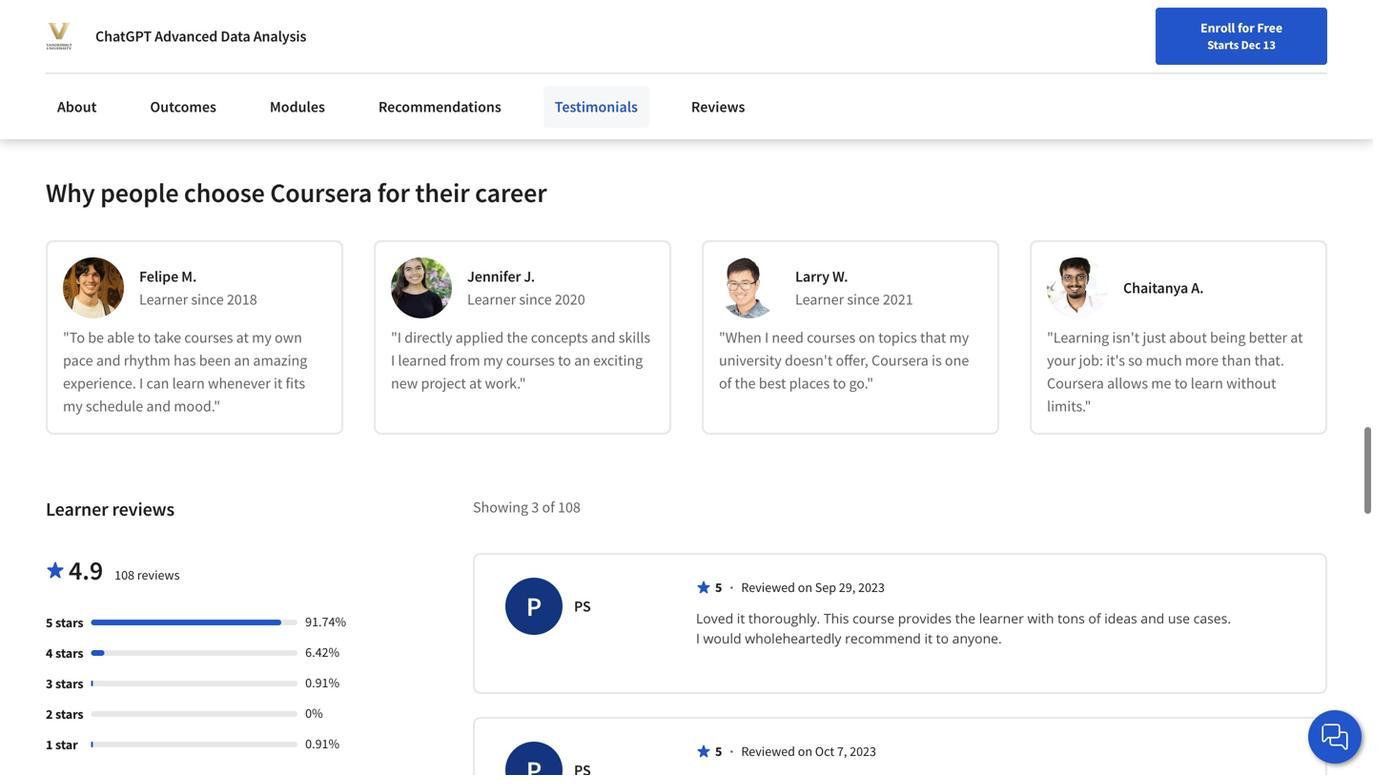 Task type: describe. For each thing, give the bounding box(es) containing it.
6.42%
[[305, 643, 339, 661]]

jennifer j. learner since 2020
[[467, 267, 585, 309]]

choose
[[184, 176, 265, 209]]

enroll for free starts dec 13
[[1201, 19, 1282, 52]]

learner for felipe
[[139, 290, 188, 309]]

recommendations
[[378, 97, 501, 116]]

able
[[107, 328, 135, 347]]

amazing
[[253, 351, 307, 370]]

just
[[1143, 328, 1166, 347]]

larry
[[795, 267, 829, 286]]

at inside "i directly applied the concepts and skills i learned from my courses to an exciting new project at work."
[[469, 374, 482, 393]]

it inside "to be able to take courses at my own pace and rhythm has been an amazing experience. i can learn whenever it fits my schedule and mood."
[[274, 374, 283, 393]]

testimonials link
[[543, 86, 649, 128]]

with
[[1027, 609, 1054, 627]]

1 vertical spatial 5
[[46, 614, 53, 631]]

w.
[[832, 267, 848, 286]]

5 for reviewed on sep 29, 2023
[[715, 579, 722, 596]]

skills
[[619, 328, 650, 347]]

course
[[853, 609, 894, 627]]

better
[[1249, 328, 1287, 347]]

an inside "to be able to take courses at my own pace and rhythm has been an amazing experience. i can learn whenever it fits my schedule and mood."
[[234, 351, 250, 370]]

a.
[[1191, 278, 1204, 297]]

reviewed on sep 29, 2023
[[741, 579, 885, 596]]

to inside "i directly applied the concepts and skills i learned from my courses to an exciting new project at work."
[[558, 351, 571, 370]]

enroll
[[1201, 19, 1235, 36]]

chat with us image
[[1320, 722, 1350, 752]]

from
[[450, 351, 480, 370]]

5 for reviewed on oct 7, 2023
[[715, 743, 722, 760]]

show notifications image
[[1151, 24, 1174, 47]]

work."
[[485, 374, 526, 393]]

doesn't
[[785, 351, 833, 370]]

reviews for 108 reviews
[[137, 566, 180, 583]]

since for m.
[[191, 290, 224, 309]]

0.91% for 3 stars
[[305, 674, 339, 691]]

star
[[55, 736, 78, 753]]

experience.
[[63, 374, 136, 393]]

j.
[[524, 267, 535, 286]]

modules
[[270, 97, 325, 116]]

learned
[[398, 351, 447, 370]]

since for w.
[[847, 290, 880, 309]]

why
[[46, 176, 95, 209]]

that.
[[1254, 351, 1284, 370]]

on inside "when i need courses on topics that my university doesn't offer, coursera is one of the best places to go."
[[859, 328, 875, 347]]

6
[[96, 58, 103, 75]]

at for better
[[1290, 328, 1303, 347]]

2020
[[555, 290, 585, 309]]

learner for jennifer
[[467, 290, 516, 309]]

places
[[789, 374, 830, 393]]

my left own
[[252, 328, 272, 347]]

larry w. learner since 2021
[[795, 267, 913, 309]]

1 vertical spatial 3
[[46, 675, 53, 692]]

for inside enroll for free starts dec 13
[[1238, 19, 1255, 36]]

their
[[415, 176, 470, 209]]

felipe
[[139, 267, 178, 286]]

take
[[154, 328, 181, 347]]

isn't
[[1112, 328, 1140, 347]]

chaitanya a.
[[1123, 278, 1204, 297]]

learner up the 4.9
[[46, 497, 108, 521]]

whenever
[[208, 374, 271, 393]]

learner
[[979, 609, 1024, 627]]

is
[[932, 351, 942, 370]]

2023 for reviewed on oct 7, 2023
[[850, 743, 876, 760]]

this
[[824, 609, 849, 627]]

2 horizontal spatial it
[[924, 629, 933, 647]]

directly
[[404, 328, 452, 347]]

of inside "when i need courses on topics that my university doesn't offer, coursera is one of the best places to go."
[[719, 374, 732, 393]]

offer,
[[836, 351, 868, 370]]

concepts
[[531, 328, 588, 347]]

reviews
[[691, 97, 745, 116]]

0 vertical spatial 3
[[531, 498, 539, 517]]

rhythm
[[124, 351, 171, 370]]

stars for 3 stars
[[55, 675, 83, 692]]

go."
[[849, 374, 873, 393]]

vanderbilt university image
[[46, 23, 72, 50]]

my inside "i directly applied the concepts and skills i learned from my courses to an exciting new project at work."
[[483, 351, 503, 370]]

outcomes link
[[139, 86, 228, 128]]

stars for 4 stars
[[55, 644, 83, 662]]

use
[[1168, 609, 1190, 627]]

13
[[1263, 37, 1276, 52]]

job:
[[1079, 351, 1103, 370]]

m.
[[181, 267, 197, 286]]

4
[[46, 644, 53, 662]]

2021
[[883, 290, 913, 309]]

2 stars
[[46, 705, 83, 723]]

"learning
[[1047, 328, 1109, 347]]

chaitanya
[[1123, 278, 1188, 297]]

more inside "learning isn't just about being better at your job: it's so much more than that. coursera allows me to learn without limits."
[[1185, 351, 1219, 370]]

since for j.
[[519, 290, 552, 309]]

showing 3 of 108
[[473, 498, 581, 517]]

schedule
[[86, 397, 143, 416]]

i inside "to be able to take courses at my own pace and rhythm has been an amazing experience. i can learn whenever it fits my schedule and mood."
[[139, 374, 143, 393]]

showing
[[473, 498, 528, 517]]

that
[[920, 328, 946, 347]]

my down the experience.
[[63, 397, 83, 416]]

starts
[[1207, 37, 1239, 52]]

learner for larry
[[795, 290, 844, 309]]

career
[[475, 176, 547, 209]]

one
[[945, 351, 969, 370]]

analysis
[[253, 27, 306, 46]]



Task type: vqa. For each thing, say whether or not it's contained in the screenshot.
1st list box from the bottom of the Autocomplete results list box on the top
no



Task type: locate. For each thing, give the bounding box(es) containing it.
show 6 more
[[61, 58, 136, 75]]

an inside "i directly applied the concepts and skills i learned from my courses to an exciting new project at work."
[[574, 351, 590, 370]]

0 vertical spatial coursera
[[270, 176, 372, 209]]

3 down "4"
[[46, 675, 53, 692]]

ps
[[574, 597, 591, 616]]

learn for has
[[172, 374, 205, 393]]

since inside larry w. learner since 2021
[[847, 290, 880, 309]]

108 reviews
[[115, 566, 180, 583]]

5 left reviewed on oct 7, 2023 at the bottom of the page
[[715, 743, 722, 760]]

at for courses
[[236, 328, 249, 347]]

0.91% down 6.42% in the left bottom of the page
[[305, 674, 339, 691]]

0 vertical spatial of
[[719, 374, 732, 393]]

cases.
[[1193, 609, 1231, 627]]

learn down has
[[172, 374, 205, 393]]

0 horizontal spatial since
[[191, 290, 224, 309]]

loved
[[696, 609, 733, 627]]

0 horizontal spatial it
[[274, 374, 283, 393]]

at inside "learning isn't just about being better at your job: it's so much more than that. coursera allows me to learn without limits."
[[1290, 328, 1303, 347]]

tons
[[1058, 609, 1085, 627]]

1 vertical spatial reviewed
[[741, 743, 795, 760]]

the inside "i directly applied the concepts and skills i learned from my courses to an exciting new project at work."
[[507, 328, 528, 347]]

"to be able to take courses at my own pace and rhythm has been an amazing experience. i can learn whenever it fits my schedule and mood."
[[63, 328, 307, 416]]

my inside "when i need courses on topics that my university doesn't offer, coursera is one of the best places to go."
[[949, 328, 969, 347]]

0.91% for 1 star
[[305, 735, 339, 752]]

learner down "jennifer"
[[467, 290, 516, 309]]

to inside "when i need courses on topics that my university doesn't offer, coursera is one of the best places to go."
[[833, 374, 846, 393]]

i inside "when i need courses on topics that my university doesn't offer, coursera is one of the best places to go."
[[765, 328, 769, 347]]

1 vertical spatial the
[[735, 374, 756, 393]]

2023 right the 7,
[[850, 743, 876, 760]]

stars down 4 stars
[[55, 675, 83, 692]]

data
[[221, 27, 250, 46]]

5 stars
[[46, 614, 83, 631]]

1 horizontal spatial 3
[[531, 498, 539, 517]]

the down "university" in the right top of the page
[[735, 374, 756, 393]]

me
[[1151, 374, 1171, 393]]

chatgpt
[[95, 27, 152, 46]]

more down about
[[1185, 351, 1219, 370]]

coursera image
[[23, 15, 144, 46]]

0 vertical spatial 2023
[[858, 579, 885, 596]]

can
[[146, 374, 169, 393]]

and up the experience.
[[96, 351, 121, 370]]

91.74%
[[305, 613, 346, 630]]

1 vertical spatial reviews
[[137, 566, 180, 583]]

much
[[1146, 351, 1182, 370]]

and
[[591, 328, 615, 347], [96, 351, 121, 370], [146, 397, 171, 416], [1141, 609, 1165, 627]]

at right better
[[1290, 328, 1303, 347]]

1 vertical spatial 0.91%
[[305, 735, 339, 752]]

108 right 'showing'
[[558, 498, 581, 517]]

learner inside jennifer j. learner since 2020
[[467, 290, 516, 309]]

coursera up limits."
[[1047, 374, 1104, 393]]

2 an from the left
[[574, 351, 590, 370]]

2 horizontal spatial since
[[847, 290, 880, 309]]

courses up offer,
[[807, 328, 856, 347]]

0 vertical spatial the
[[507, 328, 528, 347]]

coursera down the "topics"
[[872, 351, 929, 370]]

reviews link
[[680, 86, 757, 128]]

0 horizontal spatial for
[[377, 176, 410, 209]]

chatgpt advanced data analysis
[[95, 27, 306, 46]]

learner inside felipe m. learner since 2018
[[139, 290, 188, 309]]

0 vertical spatial it
[[274, 374, 283, 393]]

learner inside larry w. learner since 2021
[[795, 290, 844, 309]]

learn inside "to be able to take courses at my own pace and rhythm has been an amazing experience. i can learn whenever it fits my schedule and mood."
[[172, 374, 205, 393]]

"when i need courses on topics that my university doesn't offer, coursera is one of the best places to go."
[[719, 328, 969, 393]]

been
[[199, 351, 231, 370]]

courses inside "i directly applied the concepts and skills i learned from my courses to an exciting new project at work."
[[506, 351, 555, 370]]

0 horizontal spatial coursera
[[270, 176, 372, 209]]

5 up loved
[[715, 579, 722, 596]]

dec
[[1241, 37, 1261, 52]]

1 vertical spatial of
[[542, 498, 555, 517]]

2 vertical spatial it
[[924, 629, 933, 647]]

my up 'work."'
[[483, 351, 503, 370]]

to inside "learning isn't just about being better at your job: it's so much more than that. coursera allows me to learn without limits."
[[1174, 374, 1188, 393]]

0 horizontal spatial courses
[[184, 328, 233, 347]]

an up the whenever
[[234, 351, 250, 370]]

of down "university" in the right top of the page
[[719, 374, 732, 393]]

to inside loved it thoroughly. this course provides the learner with tons of ideas and use cases. i would wholeheartedly recommend it to anyone.
[[936, 629, 949, 647]]

jennifer
[[467, 267, 521, 286]]

wholeheartedly
[[745, 629, 841, 647]]

courses
[[184, 328, 233, 347], [807, 328, 856, 347], [506, 351, 555, 370]]

limits."
[[1047, 397, 1091, 416]]

new
[[391, 374, 418, 393]]

on for oct
[[798, 743, 812, 760]]

1 horizontal spatial courses
[[506, 351, 555, 370]]

3 since from the left
[[847, 290, 880, 309]]

advanced
[[155, 27, 218, 46]]

1 horizontal spatial at
[[469, 374, 482, 393]]

3 stars
[[46, 675, 83, 692]]

2 0.91% from the top
[[305, 735, 339, 752]]

people
[[100, 176, 179, 209]]

and up exciting
[[591, 328, 615, 347]]

learn
[[172, 374, 205, 393], [1191, 374, 1223, 393]]

for
[[1238, 19, 1255, 36], [377, 176, 410, 209]]

stars for 5 stars
[[55, 614, 83, 631]]

2023 right 29,
[[858, 579, 885, 596]]

reviews for learner reviews
[[112, 497, 175, 521]]

learner reviews
[[46, 497, 175, 521]]

1 vertical spatial on
[[798, 579, 812, 596]]

2 vertical spatial on
[[798, 743, 812, 760]]

0 horizontal spatial at
[[236, 328, 249, 347]]

of right 'showing'
[[542, 498, 555, 517]]

anyone.
[[952, 629, 1002, 647]]

courses up 'work."'
[[506, 351, 555, 370]]

2 vertical spatial of
[[1088, 609, 1101, 627]]

1 vertical spatial 2023
[[850, 743, 876, 760]]

1 horizontal spatial it
[[737, 609, 745, 627]]

being
[[1210, 328, 1246, 347]]

coursera inside "when i need courses on topics that my university doesn't offer, coursera is one of the best places to go."
[[872, 351, 929, 370]]

4 stars
[[46, 644, 83, 662]]

2 vertical spatial the
[[955, 609, 976, 627]]

reviewed left oct
[[741, 743, 795, 760]]

stars right "4"
[[55, 644, 83, 662]]

to left go."
[[833, 374, 846, 393]]

since down the w.
[[847, 290, 880, 309]]

learn inside "learning isn't just about being better at your job: it's so much more than that. coursera allows me to learn without limits."
[[1191, 374, 1223, 393]]

0 vertical spatial 5
[[715, 579, 722, 596]]

4.9
[[69, 553, 103, 587]]

i left the can
[[139, 374, 143, 393]]

at inside "to be able to take courses at my own pace and rhythm has been an amazing experience. i can learn whenever it fits my schedule and mood."
[[236, 328, 249, 347]]

7,
[[837, 743, 847, 760]]

5 up "4"
[[46, 614, 53, 631]]

"to
[[63, 328, 85, 347]]

has
[[174, 351, 196, 370]]

fits
[[286, 374, 305, 393]]

0 vertical spatial reviewed
[[741, 579, 795, 596]]

university
[[719, 351, 782, 370]]

reviews right the 4.9
[[137, 566, 180, 583]]

at down 2018
[[236, 328, 249, 347]]

modules link
[[258, 86, 336, 128]]

it's
[[1106, 351, 1125, 370]]

why people choose coursera for their career
[[46, 176, 547, 209]]

2018
[[227, 290, 257, 309]]

1 horizontal spatial 108
[[558, 498, 581, 517]]

1 vertical spatial more
[[1185, 351, 1219, 370]]

more right 6
[[105, 58, 136, 75]]

and left use
[[1141, 609, 1165, 627]]

since inside jennifer j. learner since 2020
[[519, 290, 552, 309]]

pace
[[63, 351, 93, 370]]

the inside loved it thoroughly. this course provides the learner with tons of ideas and use cases. i would wholeheartedly recommend it to anyone.
[[955, 609, 976, 627]]

1 since from the left
[[191, 290, 224, 309]]

to right "me"
[[1174, 374, 1188, 393]]

reviewed for reviewed on sep 29, 2023
[[741, 579, 795, 596]]

mood."
[[174, 397, 220, 416]]

0 vertical spatial for
[[1238, 19, 1255, 36]]

1 vertical spatial 108
[[115, 566, 134, 583]]

on
[[859, 328, 875, 347], [798, 579, 812, 596], [798, 743, 812, 760]]

an down concepts
[[574, 351, 590, 370]]

2 learn from the left
[[1191, 374, 1223, 393]]

since inside felipe m. learner since 2018
[[191, 290, 224, 309]]

courses inside "to be able to take courses at my own pace and rhythm has been an amazing experience. i can learn whenever it fits my schedule and mood."
[[184, 328, 233, 347]]

2 horizontal spatial coursera
[[1047, 374, 1104, 393]]

2 horizontal spatial courses
[[807, 328, 856, 347]]

1 vertical spatial for
[[377, 176, 410, 209]]

stars for 2 stars
[[55, 705, 83, 723]]

1 0.91% from the top
[[305, 674, 339, 691]]

0 vertical spatial on
[[859, 328, 875, 347]]

1 reviewed from the top
[[741, 579, 795, 596]]

"i
[[391, 328, 401, 347]]

2 reviewed from the top
[[741, 743, 795, 760]]

courses up been
[[184, 328, 233, 347]]

since
[[191, 290, 224, 309], [519, 290, 552, 309], [847, 290, 880, 309]]

about
[[1169, 328, 1207, 347]]

1 horizontal spatial learn
[[1191, 374, 1223, 393]]

3 stars from the top
[[55, 675, 83, 692]]

learner down felipe
[[139, 290, 188, 309]]

1 horizontal spatial the
[[735, 374, 756, 393]]

i inside "i directly applied the concepts and skills i learned from my courses to an exciting new project at work."
[[391, 351, 395, 370]]

None search field
[[272, 12, 586, 50]]

1 horizontal spatial since
[[519, 290, 552, 309]]

coursera inside "learning isn't just about being better at your job: it's so much more than that. coursera allows me to learn without limits."
[[1047, 374, 1104, 393]]

0 horizontal spatial 3
[[46, 675, 53, 692]]

1 vertical spatial coursera
[[872, 351, 929, 370]]

1 horizontal spatial an
[[574, 351, 590, 370]]

menu item
[[1009, 19, 1131, 81]]

108 right the 4.9
[[115, 566, 134, 583]]

and inside "i directly applied the concepts and skills i learned from my courses to an exciting new project at work."
[[591, 328, 615, 347]]

oct
[[815, 743, 834, 760]]

on left oct
[[798, 743, 812, 760]]

loved it thoroughly. this course provides the learner with tons of ideas and use cases. i would wholeheartedly recommend it to anyone.
[[696, 609, 1235, 647]]

reviews up 108 reviews
[[112, 497, 175, 521]]

5
[[715, 579, 722, 596], [46, 614, 53, 631], [715, 743, 722, 760]]

2 since from the left
[[519, 290, 552, 309]]

1 an from the left
[[234, 351, 250, 370]]

1 vertical spatial it
[[737, 609, 745, 627]]

reviewed for reviewed on oct 7, 2023
[[741, 743, 795, 760]]

to down provides
[[936, 629, 949, 647]]

i down the "i
[[391, 351, 395, 370]]

2 horizontal spatial the
[[955, 609, 976, 627]]

"learning isn't just about being better at your job: it's so much more than that. coursera allows me to learn without limits."
[[1047, 328, 1303, 416]]

and inside loved it thoroughly. this course provides the learner with tons of ideas and use cases. i would wholeheartedly recommend it to anyone.
[[1141, 609, 1165, 627]]

for up "dec" on the top
[[1238, 19, 1255, 36]]

to down concepts
[[558, 351, 571, 370]]

learner
[[139, 290, 188, 309], [467, 290, 516, 309], [795, 290, 844, 309], [46, 497, 108, 521]]

exciting
[[593, 351, 643, 370]]

more inside button
[[105, 58, 136, 75]]

at
[[236, 328, 249, 347], [1290, 328, 1303, 347], [469, 374, 482, 393]]

i inside loved it thoroughly. this course provides the learner with tons of ideas and use cases. i would wholeheartedly recommend it to anyone.
[[696, 629, 700, 647]]

3 right 'showing'
[[531, 498, 539, 517]]

since down m.
[[191, 290, 224, 309]]

collection element
[[34, 0, 1339, 114]]

0 horizontal spatial 108
[[115, 566, 134, 583]]

0 vertical spatial reviews
[[112, 497, 175, 521]]

provides
[[898, 609, 952, 627]]

for left their
[[377, 176, 410, 209]]

i
[[765, 328, 769, 347], [391, 351, 395, 370], [139, 374, 143, 393], [696, 629, 700, 647]]

at down from
[[469, 374, 482, 393]]

to inside "to be able to take courses at my own pace and rhythm has been an amazing experience. i can learn whenever it fits my schedule and mood."
[[138, 328, 151, 347]]

need
[[772, 328, 804, 347]]

applied
[[455, 328, 504, 347]]

recommend
[[845, 629, 921, 647]]

best
[[759, 374, 786, 393]]

on left sep at the right bottom of the page
[[798, 579, 812, 596]]

sep
[[815, 579, 836, 596]]

0 horizontal spatial more
[[105, 58, 136, 75]]

1 horizontal spatial more
[[1185, 351, 1219, 370]]

stars right 2
[[55, 705, 83, 723]]

1 horizontal spatial coursera
[[872, 351, 929, 370]]

i left would
[[696, 629, 700, 647]]

2 vertical spatial 5
[[715, 743, 722, 760]]

courses inside "when i need courses on topics that my university doesn't offer, coursera is one of the best places to go."
[[807, 328, 856, 347]]

i left need
[[765, 328, 769, 347]]

about link
[[46, 86, 108, 128]]

2 horizontal spatial at
[[1290, 328, 1303, 347]]

the inside "when i need courses on topics that my university doesn't offer, coursera is one of the best places to go."
[[735, 374, 756, 393]]

and down the can
[[146, 397, 171, 416]]

show
[[61, 58, 93, 75]]

on for sep
[[798, 579, 812, 596]]

the up anyone.
[[955, 609, 976, 627]]

than
[[1222, 351, 1251, 370]]

of inside loved it thoroughly. this course provides the learner with tons of ideas and use cases. i would wholeheartedly recommend it to anyone.
[[1088, 609, 1101, 627]]

0 horizontal spatial the
[[507, 328, 528, 347]]

it down provides
[[924, 629, 933, 647]]

learner down larry
[[795, 290, 844, 309]]

1 horizontal spatial for
[[1238, 19, 1255, 36]]

it left fits
[[274, 374, 283, 393]]

0 vertical spatial 108
[[558, 498, 581, 517]]

allows
[[1107, 374, 1148, 393]]

thoroughly.
[[748, 609, 820, 627]]

stars
[[55, 614, 83, 631], [55, 644, 83, 662], [55, 675, 83, 692], [55, 705, 83, 723]]

2 stars from the top
[[55, 644, 83, 662]]

1 star
[[46, 736, 78, 753]]

since down j.
[[519, 290, 552, 309]]

of right tons
[[1088, 609, 1101, 627]]

0 horizontal spatial learn
[[172, 374, 205, 393]]

coursera down modules link on the top of the page
[[270, 176, 372, 209]]

1
[[46, 736, 53, 753]]

my up one
[[949, 328, 969, 347]]

to up rhythm
[[138, 328, 151, 347]]

0 vertical spatial more
[[105, 58, 136, 75]]

1 stars from the top
[[55, 614, 83, 631]]

it right loved
[[737, 609, 745, 627]]

2
[[46, 705, 53, 723]]

0.91% down 0% at the bottom of page
[[305, 735, 339, 752]]

on up offer,
[[859, 328, 875, 347]]

ideas
[[1104, 609, 1137, 627]]

0 horizontal spatial an
[[234, 351, 250, 370]]

2 vertical spatial coursera
[[1047, 374, 1104, 393]]

2023 for reviewed on sep 29, 2023
[[858, 579, 885, 596]]

4 stars from the top
[[55, 705, 83, 723]]

1 learn from the left
[[172, 374, 205, 393]]

learn down than
[[1191, 374, 1223, 393]]

stars up 4 stars
[[55, 614, 83, 631]]

1 horizontal spatial of
[[719, 374, 732, 393]]

reviewed up thoroughly.
[[741, 579, 795, 596]]

the right applied
[[507, 328, 528, 347]]

2 horizontal spatial of
[[1088, 609, 1101, 627]]

0 horizontal spatial of
[[542, 498, 555, 517]]

0 vertical spatial 0.91%
[[305, 674, 339, 691]]

learn for more
[[1191, 374, 1223, 393]]



